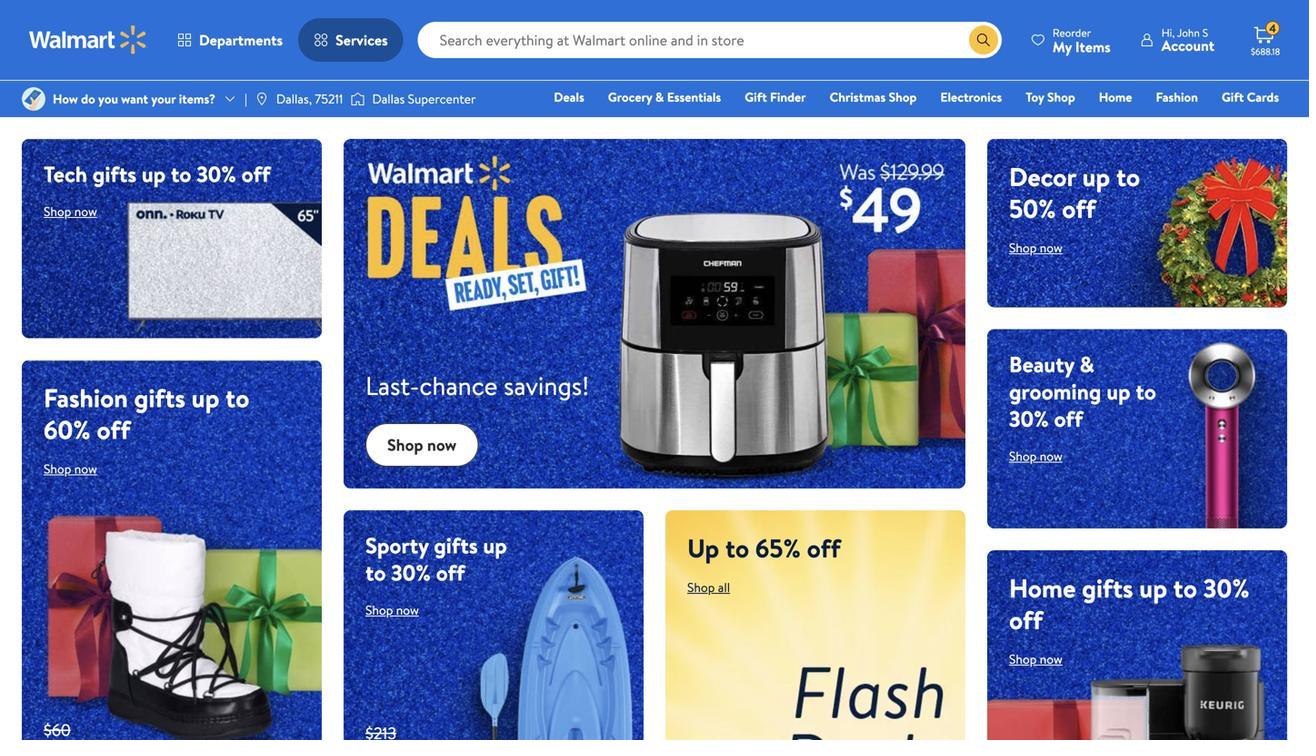 Task type: describe. For each thing, give the bounding box(es) containing it.
shop now for beauty & grooming up to 30% off
[[1009, 448, 1063, 466]]

shop now link for tech gifts up to 30% off
[[44, 203, 97, 220]]

& for grooming
[[1080, 350, 1095, 380]]

up to 65% off
[[687, 531, 841, 566]]

Walmart Site-Wide search field
[[418, 22, 1002, 58]]

gifts for tech
[[93, 159, 136, 190]]

shop all
[[687, 579, 730, 597]]

one debit link
[[1132, 113, 1209, 132]]

walmart+ link
[[1217, 113, 1287, 132]]

one debit
[[1140, 114, 1201, 131]]

now for beauty & grooming up to 30% off
[[1040, 448, 1063, 466]]

shop for tech gifts up to 30% off
[[44, 203, 71, 220]]

christmas
[[830, 88, 886, 106]]

items
[[1075, 37, 1111, 57]]

shop for fashion gifts up to 60% off
[[44, 460, 71, 478]]

cards
[[1247, 88, 1279, 106]]

|
[[245, 90, 247, 108]]

sporty
[[365, 531, 429, 561]]

off inside fashion gifts up to 60% off
[[97, 412, 131, 448]]

30% for home gifts up to 30% off
[[1203, 571, 1250, 606]]

to inside fashion gifts up to 60% off
[[226, 380, 249, 416]]

dallas
[[372, 90, 405, 108]]

hi, john s account
[[1162, 25, 1215, 55]]

your
[[151, 90, 176, 108]]

gifts for home
[[1082, 571, 1133, 606]]

items?
[[179, 90, 215, 108]]

now for fashion gifts up to 60% off
[[74, 460, 97, 478]]

departments
[[199, 30, 283, 50]]

deals
[[554, 88, 584, 106]]

reorder
[[1053, 25, 1091, 40]]

now for decor up to 50% off
[[1040, 239, 1063, 257]]

search icon image
[[976, 33, 991, 47]]

john
[[1177, 25, 1200, 40]]

decor up to 50% off
[[1009, 159, 1140, 226]]

shop for up to 65% off
[[687, 579, 715, 597]]

shop now link for fashion gifts up to 60% off
[[44, 460, 97, 478]]

up for home gifts up to 30% off
[[1139, 571, 1167, 606]]

$688.18
[[1251, 45, 1280, 58]]

30% for sporty gifts up to 30% off
[[391, 558, 431, 588]]

fashion gifts up to 60% off
[[44, 380, 249, 448]]

deals link
[[546, 87, 593, 107]]

grocery & essentials link
[[600, 87, 729, 107]]

to inside "home gifts up to 30% off"
[[1174, 571, 1197, 606]]

how
[[53, 90, 78, 108]]

beauty
[[1009, 350, 1075, 380]]

reorder my items
[[1053, 25, 1111, 57]]

essentials
[[667, 88, 721, 106]]

grocery & essentials
[[608, 88, 721, 106]]

want
[[121, 90, 148, 108]]

shop now link for home gifts up to 30% off
[[1009, 651, 1063, 669]]

shop for sporty gifts up to 30% off
[[365, 602, 393, 619]]

shop now link for sporty gifts up to 30% off
[[365, 602, 419, 619]]

toy
[[1026, 88, 1044, 106]]

up
[[687, 531, 719, 566]]

shop now for sporty gifts up to 30% off
[[365, 602, 419, 619]]

up for sporty gifts up to 30% off
[[483, 531, 507, 561]]

dallas, 75211
[[276, 90, 343, 108]]

beauty & grooming up to 30% off
[[1009, 350, 1156, 435]]

services button
[[298, 18, 403, 62]]

sporty gifts up to 30% off
[[365, 531, 507, 588]]

all
[[718, 579, 730, 597]]

christmas shop
[[830, 88, 917, 106]]

account
[[1162, 35, 1215, 55]]

do
[[81, 90, 95, 108]]

to inside sporty gifts up to 30% off
[[365, 558, 386, 588]]

30% inside beauty & grooming up to 30% off
[[1009, 404, 1049, 435]]

gift finder link
[[737, 87, 814, 107]]

up inside beauty & grooming up to 30% off
[[1107, 377, 1131, 407]]

christmas shop link
[[822, 87, 925, 107]]

shop for home gifts up to 30% off
[[1009, 651, 1037, 669]]

s
[[1203, 25, 1208, 40]]

off inside sporty gifts up to 30% off
[[436, 558, 465, 588]]

how do you want your items?
[[53, 90, 215, 108]]

30% for tech gifts up to 30% off
[[197, 159, 236, 190]]

up for tech gifts up to 30% off
[[142, 159, 166, 190]]

home gifts up to 30% off
[[1009, 571, 1250, 638]]



Task type: locate. For each thing, give the bounding box(es) containing it.
65%
[[755, 531, 801, 566]]

off
[[242, 159, 270, 190], [1062, 191, 1096, 226], [1054, 404, 1083, 435], [97, 412, 131, 448], [807, 531, 841, 566], [436, 558, 465, 588], [1009, 603, 1043, 638]]

75211
[[315, 90, 343, 108]]

shop all link
[[687, 579, 730, 597]]

0 vertical spatial home
[[1099, 88, 1132, 106]]

fashion
[[1156, 88, 1198, 106], [44, 380, 128, 416]]

you
[[98, 90, 118, 108]]

supercenter
[[408, 90, 476, 108]]

1 horizontal spatial home
[[1099, 88, 1132, 106]]

hi,
[[1162, 25, 1175, 40]]

gift inside gift cards registry
[[1222, 88, 1244, 106]]

tech
[[44, 159, 87, 190]]

& inside beauty & grooming up to 30% off
[[1080, 350, 1095, 380]]

fashion link
[[1148, 87, 1206, 107]]

1 vertical spatial home
[[1009, 571, 1076, 606]]

gifts inside fashion gifts up to 60% off
[[134, 380, 185, 416]]

walmart+
[[1225, 114, 1279, 131]]

up
[[142, 159, 166, 190], [1082, 159, 1110, 195], [1107, 377, 1131, 407], [192, 380, 219, 416], [483, 531, 507, 561], [1139, 571, 1167, 606]]

 image for dallas supercenter
[[350, 90, 365, 108]]

gift cards registry
[[1070, 88, 1279, 131]]

30%
[[197, 159, 236, 190], [1009, 404, 1049, 435], [391, 558, 431, 588], [1203, 571, 1250, 606]]

to inside beauty & grooming up to 30% off
[[1136, 377, 1156, 407]]

Search search field
[[418, 22, 1002, 58]]

 image
[[350, 90, 365, 108], [254, 92, 269, 106]]

gift
[[745, 88, 767, 106], [1222, 88, 1244, 106]]

 image for dallas, 75211
[[254, 92, 269, 106]]

30% inside "home gifts up to 30% off"
[[1203, 571, 1250, 606]]

gift for cards
[[1222, 88, 1244, 106]]

dallas supercenter
[[372, 90, 476, 108]]

grooming
[[1009, 377, 1101, 407]]

0 horizontal spatial fashion
[[44, 380, 128, 416]]

registry link
[[1062, 113, 1124, 132]]

gifts inside sporty gifts up to 30% off
[[434, 531, 478, 561]]

shop now for fashion gifts up to 60% off
[[44, 460, 97, 478]]

1 vertical spatial fashion
[[44, 380, 128, 416]]

registry
[[1070, 114, 1116, 131]]

tech gifts up to 30% off
[[44, 159, 270, 190]]

1 horizontal spatial  image
[[350, 90, 365, 108]]

now for sporty gifts up to 30% off
[[396, 602, 419, 619]]

0 vertical spatial &
[[655, 88, 664, 106]]

 image right |
[[254, 92, 269, 106]]

gifts for fashion
[[134, 380, 185, 416]]

home for home gifts up to 30% off
[[1009, 571, 1076, 606]]

1 gift from the left
[[745, 88, 767, 106]]

off inside decor up to 50% off
[[1062, 191, 1096, 226]]

services
[[336, 30, 388, 50]]

off inside beauty & grooming up to 30% off
[[1054, 404, 1083, 435]]

to
[[171, 159, 191, 190], [1116, 159, 1140, 195], [1136, 377, 1156, 407], [226, 380, 249, 416], [725, 531, 749, 566], [365, 558, 386, 588], [1174, 571, 1197, 606]]

& for essentials
[[655, 88, 664, 106]]

up inside decor up to 50% off
[[1082, 159, 1110, 195]]

0 horizontal spatial gift
[[745, 88, 767, 106]]

now for tech gifts up to 30% off
[[74, 203, 97, 220]]

grocery
[[608, 88, 652, 106]]

one
[[1140, 114, 1167, 131]]

2 gift from the left
[[1222, 88, 1244, 106]]

off inside "home gifts up to 30% off"
[[1009, 603, 1043, 638]]

shop for beauty & grooming up to 30% off
[[1009, 448, 1037, 466]]

gift finder
[[745, 88, 806, 106]]

& right beauty
[[1080, 350, 1095, 380]]

to inside decor up to 50% off
[[1116, 159, 1140, 195]]

1 horizontal spatial &
[[1080, 350, 1095, 380]]

now
[[74, 203, 97, 220], [1040, 239, 1063, 257], [427, 434, 457, 457], [1040, 448, 1063, 466], [74, 460, 97, 478], [396, 602, 419, 619], [1040, 651, 1063, 669]]

1 horizontal spatial fashion
[[1156, 88, 1198, 106]]

gifts for sporty
[[434, 531, 478, 561]]

home inside "home gifts up to 30% off"
[[1009, 571, 1076, 606]]

gift for finder
[[745, 88, 767, 106]]

0 horizontal spatial &
[[655, 88, 664, 106]]

toy shop link
[[1018, 87, 1083, 107]]

home link
[[1091, 87, 1141, 107]]

fashion for fashion
[[1156, 88, 1198, 106]]

shop now link
[[44, 203, 97, 220], [1009, 239, 1063, 257], [365, 423, 478, 467], [1009, 448, 1063, 466], [44, 460, 97, 478], [365, 602, 419, 619], [1009, 651, 1063, 669]]

up inside fashion gifts up to 60% off
[[192, 380, 219, 416]]

gift cards link
[[1214, 87, 1287, 107]]

electronics link
[[932, 87, 1010, 107]]

1 vertical spatial &
[[1080, 350, 1095, 380]]

fashion inside fashion gifts up to 60% off
[[44, 380, 128, 416]]

shop for decor up to 50% off
[[1009, 239, 1037, 257]]

60%
[[44, 412, 91, 448]]

50%
[[1009, 191, 1056, 226]]

debit
[[1170, 114, 1201, 131]]

home
[[1099, 88, 1132, 106], [1009, 571, 1076, 606]]

 image
[[22, 87, 45, 111]]

0 vertical spatial fashion
[[1156, 88, 1198, 106]]

dallas,
[[276, 90, 312, 108]]

gift left the cards
[[1222, 88, 1244, 106]]

electronics
[[940, 88, 1002, 106]]

my
[[1053, 37, 1072, 57]]

&
[[655, 88, 664, 106], [1080, 350, 1095, 380]]

toy shop
[[1026, 88, 1075, 106]]

decor
[[1009, 159, 1076, 195]]

shop now for tech gifts up to 30% off
[[44, 203, 97, 220]]

departments button
[[162, 18, 298, 62]]

up inside "home gifts up to 30% off"
[[1139, 571, 1167, 606]]

walmart image
[[29, 25, 147, 55]]

up for fashion gifts up to 60% off
[[192, 380, 219, 416]]

0 horizontal spatial  image
[[254, 92, 269, 106]]

0 horizontal spatial home
[[1009, 571, 1076, 606]]

& right grocery
[[655, 88, 664, 106]]

shop now for home gifts up to 30% off
[[1009, 651, 1063, 669]]

shop now link for beauty & grooming up to 30% off
[[1009, 448, 1063, 466]]

30% inside sporty gifts up to 30% off
[[391, 558, 431, 588]]

shop now for decor up to 50% off
[[1009, 239, 1063, 257]]

1 horizontal spatial gift
[[1222, 88, 1244, 106]]

gift left finder
[[745, 88, 767, 106]]

up inside sporty gifts up to 30% off
[[483, 531, 507, 561]]

gifts inside "home gifts up to 30% off"
[[1082, 571, 1133, 606]]

gifts
[[93, 159, 136, 190], [134, 380, 185, 416], [434, 531, 478, 561], [1082, 571, 1133, 606]]

now for home gifts up to 30% off
[[1040, 651, 1063, 669]]

fashion for fashion gifts up to 60% off
[[44, 380, 128, 416]]

 image right the 75211
[[350, 90, 365, 108]]

shop now link for decor up to 50% off
[[1009, 239, 1063, 257]]

finder
[[770, 88, 806, 106]]

home for home
[[1099, 88, 1132, 106]]

4
[[1269, 21, 1276, 36]]

shop now
[[44, 203, 97, 220], [1009, 239, 1063, 257], [387, 434, 457, 457], [1009, 448, 1063, 466], [44, 460, 97, 478], [365, 602, 419, 619], [1009, 651, 1063, 669]]

shop
[[889, 88, 917, 106], [1047, 88, 1075, 106], [44, 203, 71, 220], [1009, 239, 1037, 257], [387, 434, 423, 457], [1009, 448, 1037, 466], [44, 460, 71, 478], [687, 579, 715, 597], [365, 602, 393, 619], [1009, 651, 1037, 669]]



Task type: vqa. For each thing, say whether or not it's contained in the screenshot.
Shop now associated with Decor up to 50% off
yes



